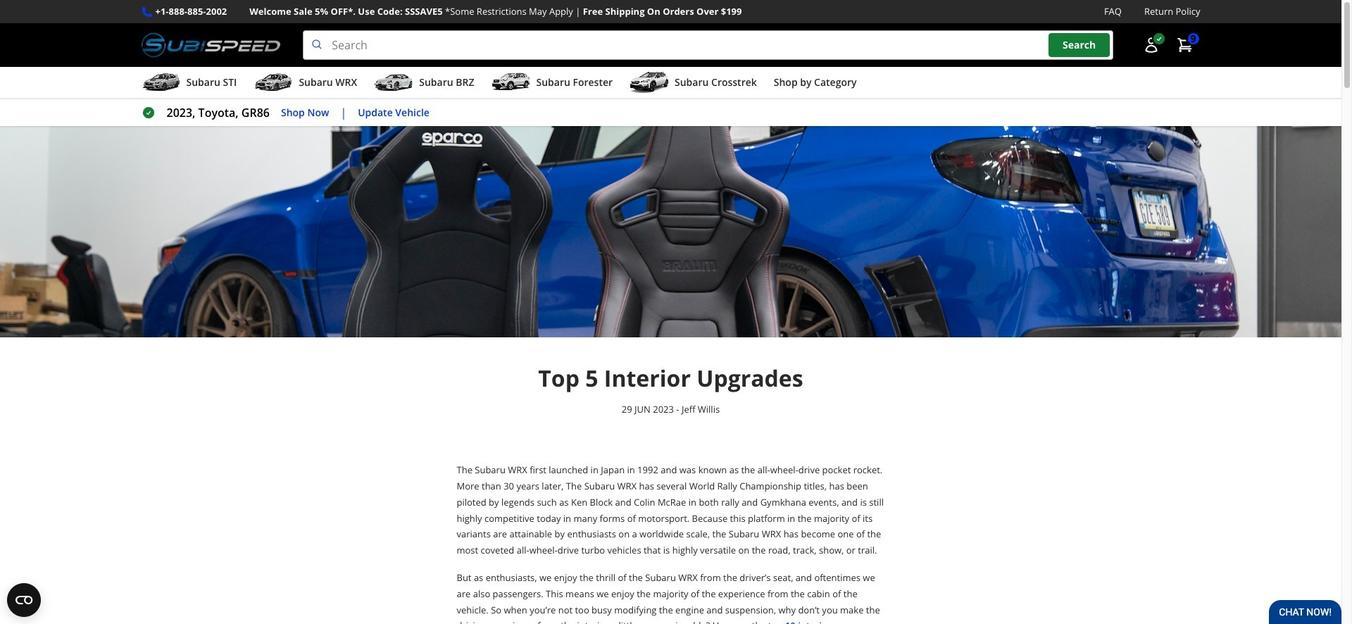 Task type: vqa. For each thing, say whether or not it's contained in the screenshot.
Open Widget image
yes



Task type: locate. For each thing, give the bounding box(es) containing it.
search input field
[[303, 30, 1114, 60]]

a subaru crosstrek thumbnail image image
[[630, 72, 669, 93]]

button image
[[1143, 37, 1160, 54]]

subispeed logo image
[[141, 30, 281, 60]]



Task type: describe. For each thing, give the bounding box(es) containing it.
open widget image
[[7, 583, 41, 617]]

a subaru sti thumbnail image image
[[141, 72, 181, 93]]

fallback image - no image provided image
[[0, 126, 1342, 338]]

a subaru brz thumbnail image image
[[374, 72, 414, 93]]

a subaru forester thumbnail image image
[[491, 72, 531, 93]]

a subaru wrx thumbnail image image
[[254, 72, 293, 93]]



